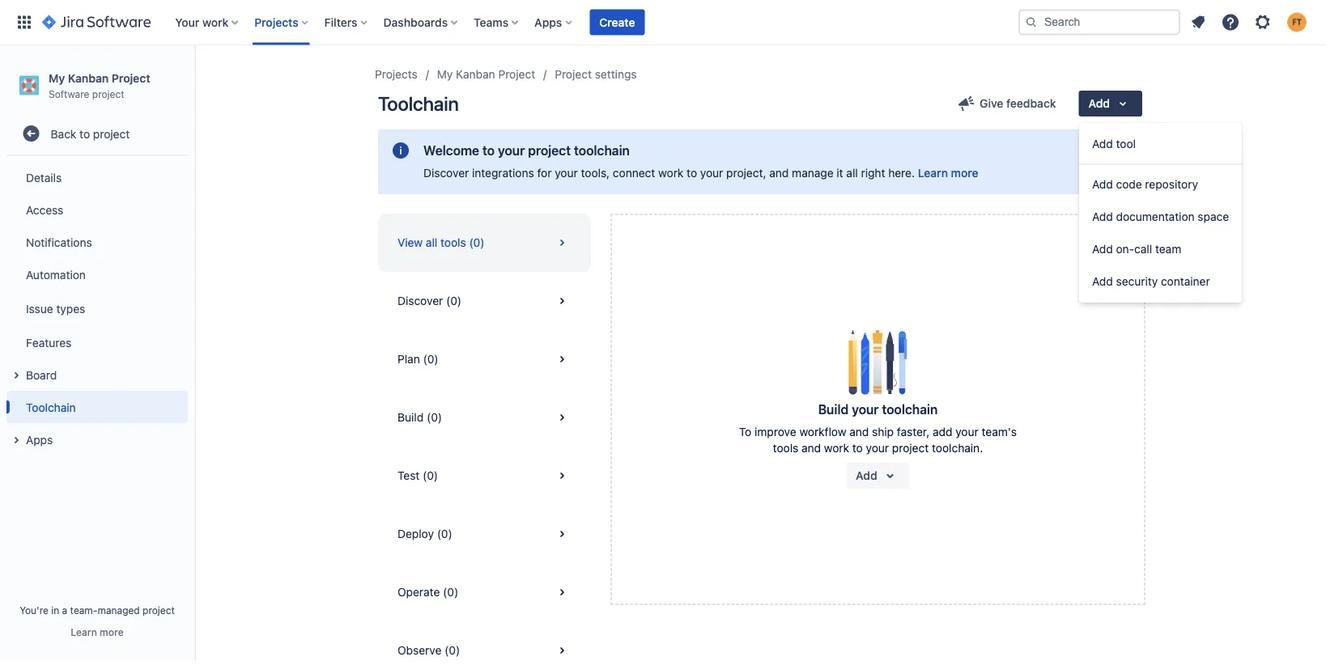 Task type: vqa. For each thing, say whether or not it's contained in the screenshot.
'more' in Learn more button
yes



Task type: locate. For each thing, give the bounding box(es) containing it.
(0) down plan (0)
[[427, 411, 442, 424]]

for
[[537, 166, 552, 180]]

2 vertical spatial work
[[825, 442, 850, 455]]

0 horizontal spatial projects
[[255, 15, 299, 29]]

build inside 'button'
[[398, 411, 424, 424]]

1 horizontal spatial and
[[802, 442, 821, 455]]

(0) right plan
[[423, 353, 439, 366]]

add inside add tool button
[[1093, 137, 1114, 151]]

apps right teams dropdown button
[[535, 15, 562, 29]]

learn right here. on the right
[[918, 166, 949, 180]]

projects left filters
[[255, 15, 299, 29]]

toolchain down board
[[26, 401, 76, 414]]

give feedback
[[980, 97, 1057, 110]]

(0) for plan (0)
[[423, 353, 439, 366]]

0 vertical spatial discover
[[424, 166, 469, 180]]

in
[[51, 605, 59, 616]]

kanban for my kanban project
[[456, 68, 495, 81]]

1 vertical spatial add button
[[847, 463, 910, 489]]

0 vertical spatial apps
[[535, 15, 562, 29]]

(0) for discover (0)
[[446, 294, 462, 308]]

and inside welcome to your project toolchain discover integrations for your tools, connect work to your project, and manage it all right here. learn more
[[770, 166, 789, 180]]

learn more button down you're in a team-managed project
[[71, 626, 124, 639]]

0 vertical spatial learn more button
[[918, 165, 979, 181]]

operate (0) button
[[378, 564, 591, 622]]

0 horizontal spatial more
[[100, 627, 124, 638]]

add for add security container
[[1093, 275, 1114, 288]]

work down workflow
[[825, 442, 850, 455]]

and left ship
[[850, 426, 869, 439]]

0 horizontal spatial toolchain
[[26, 401, 76, 414]]

help image
[[1222, 13, 1241, 32]]

2 horizontal spatial work
[[825, 442, 850, 455]]

toolchain up tools,
[[574, 143, 630, 158]]

improve
[[755, 426, 797, 439]]

toolchain up faster, at the right bottom of the page
[[882, 402, 938, 418]]

0 horizontal spatial project
[[112, 71, 150, 85]]

learn more button
[[918, 165, 979, 181], [71, 626, 124, 639]]

operate (0)
[[398, 586, 459, 599]]

add for add code repository
[[1093, 178, 1114, 191]]

projects
[[255, 15, 299, 29], [375, 68, 418, 81]]

toolchain link
[[6, 391, 188, 424]]

1 vertical spatial and
[[850, 426, 869, 439]]

project up for
[[528, 143, 571, 158]]

1 horizontal spatial project
[[499, 68, 536, 81]]

0 horizontal spatial toolchain
[[574, 143, 630, 158]]

1 horizontal spatial add button
[[1079, 91, 1143, 117]]

discover up plan (0)
[[398, 294, 443, 308]]

0 vertical spatial learn
[[918, 166, 949, 180]]

my for my kanban project
[[437, 68, 453, 81]]

tool
[[1117, 137, 1137, 151]]

add inside "add on-call team" button
[[1093, 243, 1114, 256]]

tools,
[[581, 166, 610, 180]]

and down workflow
[[802, 442, 821, 455]]

team's
[[982, 426, 1017, 439]]

back to project
[[51, 127, 130, 140]]

view all tools (0) button
[[378, 214, 591, 272]]

(0)
[[469, 236, 485, 249], [446, 294, 462, 308], [423, 353, 439, 366], [427, 411, 442, 424], [423, 469, 438, 483], [437, 528, 453, 541], [443, 586, 459, 599], [445, 644, 460, 658]]

1 vertical spatial all
[[426, 236, 438, 249]]

(0) for build (0)
[[427, 411, 442, 424]]

0 vertical spatial tools
[[441, 236, 466, 249]]

build (0)
[[398, 411, 442, 424]]

call
[[1135, 243, 1153, 256]]

1 vertical spatial tools
[[773, 442, 799, 455]]

toolchain down projects 'link'
[[378, 92, 459, 115]]

add
[[1089, 97, 1111, 110], [1093, 137, 1114, 151], [1093, 178, 1114, 191], [1093, 210, 1114, 224], [1093, 243, 1114, 256], [1093, 275, 1114, 288], [856, 469, 878, 483]]

kanban down teams
[[456, 68, 495, 81]]

space
[[1198, 210, 1230, 224]]

my
[[437, 68, 453, 81], [49, 71, 65, 85]]

1 vertical spatial apps
[[26, 433, 53, 447]]

add inside add security container button
[[1093, 275, 1114, 288]]

your
[[175, 15, 200, 29]]

0 vertical spatial more
[[951, 166, 979, 180]]

tools right view
[[441, 236, 466, 249]]

0 horizontal spatial apps
[[26, 433, 53, 447]]

1 vertical spatial toolchain
[[882, 402, 938, 418]]

access
[[26, 203, 63, 217]]

2 horizontal spatial project
[[555, 68, 592, 81]]

0 vertical spatial work
[[202, 15, 229, 29]]

add button
[[1079, 91, 1143, 117], [847, 463, 910, 489]]

work right connect
[[659, 166, 684, 180]]

build up workflow
[[819, 402, 849, 418]]

your right for
[[555, 166, 578, 180]]

0 vertical spatial all
[[847, 166, 858, 180]]

project left "settings" on the left
[[555, 68, 592, 81]]

work right the your
[[202, 15, 229, 29]]

my right projects 'link'
[[437, 68, 453, 81]]

1 horizontal spatial build
[[819, 402, 849, 418]]

jira software image
[[42, 13, 151, 32], [42, 13, 151, 32]]

1 horizontal spatial kanban
[[456, 68, 495, 81]]

add up add on-call team
[[1093, 210, 1114, 224]]

deploy (0) button
[[378, 505, 591, 564]]

connect
[[613, 166, 656, 180]]

access link
[[6, 194, 188, 226]]

add documentation space button
[[1080, 201, 1243, 233]]

project right software
[[92, 88, 124, 99]]

documentation
[[1117, 210, 1195, 224]]

your work button
[[170, 9, 245, 35]]

0 horizontal spatial my
[[49, 71, 65, 85]]

0 vertical spatial toolchain
[[574, 143, 630, 158]]

toolchain
[[378, 92, 459, 115], [26, 401, 76, 414]]

add inside add documentation space button
[[1093, 210, 1114, 224]]

notifications
[[26, 236, 92, 249]]

my up software
[[49, 71, 65, 85]]

your down ship
[[866, 442, 890, 455]]

add button down ship
[[847, 463, 910, 489]]

build
[[819, 402, 849, 418], [398, 411, 424, 424]]

(0) right observe
[[445, 644, 460, 658]]

0 horizontal spatial group
[[6, 156, 188, 461]]

learn down team- on the left of the page
[[71, 627, 97, 638]]

0 horizontal spatial learn
[[71, 627, 97, 638]]

build for (0)
[[398, 411, 424, 424]]

projects for projects popup button
[[255, 15, 299, 29]]

project up details link
[[93, 127, 130, 140]]

1 horizontal spatial learn
[[918, 166, 949, 180]]

apps inside button
[[26, 433, 53, 447]]

0 horizontal spatial and
[[770, 166, 789, 180]]

project inside the my kanban project software project
[[112, 71, 150, 85]]

kanban
[[456, 68, 495, 81], [68, 71, 109, 85]]

banner
[[0, 0, 1327, 45]]

notifications link
[[6, 226, 188, 259]]

1 horizontal spatial toolchain
[[882, 402, 938, 418]]

expand image
[[6, 366, 26, 386]]

(0) for deploy (0)
[[437, 528, 453, 541]]

project left sidebar navigation image
[[112, 71, 150, 85]]

apps
[[535, 15, 562, 29], [26, 433, 53, 447]]

add button up add tool
[[1079, 91, 1143, 117]]

issue
[[26, 302, 53, 315]]

0 vertical spatial add button
[[1079, 91, 1143, 117]]

0 vertical spatial projects
[[255, 15, 299, 29]]

more right here. on the right
[[951, 166, 979, 180]]

give feedback button
[[948, 91, 1066, 117]]

project,
[[727, 166, 767, 180]]

1 vertical spatial work
[[659, 166, 684, 180]]

1 vertical spatial discover
[[398, 294, 443, 308]]

tools down improve
[[773, 442, 799, 455]]

types
[[56, 302, 85, 315]]

project
[[499, 68, 536, 81], [555, 68, 592, 81], [112, 71, 150, 85]]

view
[[398, 236, 423, 249]]

discover down welcome on the left of the page
[[424, 166, 469, 180]]

0 vertical spatial toolchain
[[378, 92, 459, 115]]

build inside build your toolchain to improve workflow and ship faster, add your team's tools and work to your project toolchain.
[[819, 402, 849, 418]]

0 horizontal spatial build
[[398, 411, 424, 424]]

and right "project,"
[[770, 166, 789, 180]]

dashboards
[[384, 15, 448, 29]]

kanban inside the my kanban project software project
[[68, 71, 109, 85]]

(0) right test
[[423, 469, 438, 483]]

(0) right "deploy"
[[437, 528, 453, 541]]

add left the on- at top
[[1093, 243, 1114, 256]]

work
[[202, 15, 229, 29], [659, 166, 684, 180], [825, 442, 850, 455]]

discover (0)
[[398, 294, 462, 308]]

1 horizontal spatial all
[[847, 166, 858, 180]]

projects inside popup button
[[255, 15, 299, 29]]

discover inside button
[[398, 294, 443, 308]]

and
[[770, 166, 789, 180], [850, 426, 869, 439], [802, 442, 821, 455]]

manage
[[792, 166, 834, 180]]

group
[[1080, 123, 1243, 303], [6, 156, 188, 461]]

1 vertical spatial learn more button
[[71, 626, 124, 639]]

Search field
[[1019, 9, 1181, 35]]

1 horizontal spatial projects
[[375, 68, 418, 81]]

your up the toolchain.
[[956, 426, 979, 439]]

kanban up software
[[68, 71, 109, 85]]

automation
[[26, 268, 86, 281]]

work inside welcome to your project toolchain discover integrations for your tools, connect work to your project, and manage it all right here. learn more
[[659, 166, 684, 180]]

learn more button right here. on the right
[[918, 165, 979, 181]]

a
[[62, 605, 67, 616]]

project down primary element
[[499, 68, 536, 81]]

(0) for test (0)
[[423, 469, 438, 483]]

all right it
[[847, 166, 858, 180]]

create button
[[590, 9, 645, 35]]

code
[[1117, 178, 1143, 191]]

1 horizontal spatial learn more button
[[918, 165, 979, 181]]

0 horizontal spatial work
[[202, 15, 229, 29]]

0 horizontal spatial kanban
[[68, 71, 109, 85]]

1 vertical spatial projects
[[375, 68, 418, 81]]

build for your
[[819, 402, 849, 418]]

more
[[951, 166, 979, 180], [100, 627, 124, 638]]

add up add tool
[[1089, 97, 1111, 110]]

toolchain
[[574, 143, 630, 158], [882, 402, 938, 418]]

learn more
[[71, 627, 124, 638]]

details link
[[6, 161, 188, 194]]

learn inside button
[[71, 627, 97, 638]]

(0) inside 'button'
[[427, 411, 442, 424]]

project
[[92, 88, 124, 99], [93, 127, 130, 140], [528, 143, 571, 158], [893, 442, 929, 455], [143, 605, 175, 616]]

all right view
[[426, 236, 438, 249]]

projects down 'dashboards'
[[375, 68, 418, 81]]

(0) down view all tools (0)
[[446, 294, 462, 308]]

1 vertical spatial learn
[[71, 627, 97, 638]]

1 horizontal spatial work
[[659, 166, 684, 180]]

1 horizontal spatial toolchain
[[378, 92, 459, 115]]

my kanban project link
[[437, 65, 536, 84]]

1 horizontal spatial apps
[[535, 15, 562, 29]]

project inside the my kanban project software project
[[92, 88, 124, 99]]

observe (0) button
[[378, 622, 591, 662]]

1 horizontal spatial my
[[437, 68, 453, 81]]

apps inside dropdown button
[[535, 15, 562, 29]]

add
[[933, 426, 953, 439]]

learn
[[918, 166, 949, 180], [71, 627, 97, 638]]

1 vertical spatial toolchain
[[26, 401, 76, 414]]

1 vertical spatial more
[[100, 627, 124, 638]]

your up ship
[[852, 402, 879, 418]]

add left tool
[[1093, 137, 1114, 151]]

my inside the my kanban project software project
[[49, 71, 65, 85]]

0 horizontal spatial all
[[426, 236, 438, 249]]

1 horizontal spatial group
[[1080, 123, 1243, 303]]

more down the managed
[[100, 627, 124, 638]]

toolchain inside welcome to your project toolchain discover integrations for your tools, connect work to your project, and manage it all right here. learn more
[[574, 143, 630, 158]]

add inside add code repository 'button'
[[1093, 178, 1114, 191]]

apps button
[[6, 424, 188, 456]]

project settings
[[555, 68, 637, 81]]

project down faster, at the right bottom of the page
[[893, 442, 929, 455]]

your up the integrations
[[498, 143, 525, 158]]

1 horizontal spatial more
[[951, 166, 979, 180]]

build down plan
[[398, 411, 424, 424]]

1 horizontal spatial tools
[[773, 442, 799, 455]]

0 horizontal spatial tools
[[441, 236, 466, 249]]

0 vertical spatial and
[[770, 166, 789, 180]]

project inside back to project link
[[93, 127, 130, 140]]

(0) right operate
[[443, 586, 459, 599]]

discover (0) button
[[378, 272, 591, 330]]

here.
[[889, 166, 915, 180]]

banner containing your work
[[0, 0, 1327, 45]]

project inside build your toolchain to improve workflow and ship faster, add your team's tools and work to your project toolchain.
[[893, 442, 929, 455]]

apps down board
[[26, 433, 53, 447]]

add left 'code'
[[1093, 178, 1114, 191]]

add left security
[[1093, 275, 1114, 288]]



Task type: describe. For each thing, give the bounding box(es) containing it.
my kanban project
[[437, 68, 536, 81]]

(0) up discover (0) button
[[469, 236, 485, 249]]

test (0)
[[398, 469, 438, 483]]

project for my kanban project
[[499, 68, 536, 81]]

group containing details
[[6, 156, 188, 461]]

create
[[600, 15, 635, 29]]

more inside welcome to your project toolchain discover integrations for your tools, connect work to your project, and manage it all right here. learn more
[[951, 166, 979, 180]]

feedback
[[1007, 97, 1057, 110]]

back
[[51, 127, 76, 140]]

add security container
[[1093, 275, 1211, 288]]

projects button
[[250, 9, 315, 35]]

your work
[[175, 15, 229, 29]]

ship
[[872, 426, 894, 439]]

(0) for operate (0)
[[443, 586, 459, 599]]

apps button
[[530, 9, 579, 35]]

0 horizontal spatial learn more button
[[71, 626, 124, 639]]

observe (0)
[[398, 644, 460, 658]]

faster,
[[897, 426, 930, 439]]

team-
[[70, 605, 98, 616]]

discover inside welcome to your project toolchain discover integrations for your tools, connect work to your project, and manage it all right here. learn more
[[424, 166, 469, 180]]

board button
[[6, 359, 188, 391]]

add security container button
[[1080, 266, 1243, 298]]

teams
[[474, 15, 509, 29]]

right
[[862, 166, 886, 180]]

add for add documentation space
[[1093, 210, 1114, 224]]

test (0) button
[[378, 447, 591, 505]]

it
[[837, 166, 844, 180]]

test
[[398, 469, 420, 483]]

work inside build your toolchain to improve workflow and ship faster, add your team's tools and work to your project toolchain.
[[825, 442, 850, 455]]

add tool button
[[1080, 128, 1243, 160]]

your left "project,"
[[701, 166, 724, 180]]

0 horizontal spatial add button
[[847, 463, 910, 489]]

add on-call team button
[[1080, 233, 1243, 266]]

more inside learn more button
[[100, 627, 124, 638]]

learn inside welcome to your project toolchain discover integrations for your tools, connect work to your project, and manage it all right here. learn more
[[918, 166, 949, 180]]

add documentation space
[[1093, 210, 1230, 224]]

tools inside build your toolchain to improve workflow and ship faster, add your team's tools and work to your project toolchain.
[[773, 442, 799, 455]]

add down ship
[[856, 469, 878, 483]]

toolchain.
[[932, 442, 984, 455]]

on-
[[1117, 243, 1135, 256]]

plan
[[398, 353, 420, 366]]

appswitcher icon image
[[15, 13, 34, 32]]

project for my kanban project software project
[[112, 71, 150, 85]]

issue types
[[26, 302, 85, 315]]

add code repository
[[1093, 178, 1199, 191]]

integrations
[[472, 166, 534, 180]]

notifications image
[[1189, 13, 1209, 32]]

kanban for my kanban project software project
[[68, 71, 109, 85]]

my for my kanban project software project
[[49, 71, 65, 85]]

add tool
[[1093, 137, 1137, 151]]

your profile and settings image
[[1288, 13, 1307, 32]]

software
[[49, 88, 89, 99]]

filters
[[325, 15, 358, 29]]

expand image
[[6, 431, 26, 451]]

deploy (0)
[[398, 528, 453, 541]]

my kanban project software project
[[49, 71, 150, 99]]

search image
[[1026, 16, 1038, 29]]

security
[[1117, 275, 1158, 288]]

project inside welcome to your project toolchain discover integrations for your tools, connect work to your project, and manage it all right here. learn more
[[528, 143, 571, 158]]

all inside welcome to your project toolchain discover integrations for your tools, connect work to your project, and manage it all right here. learn more
[[847, 166, 858, 180]]

view all tools (0)
[[398, 236, 485, 249]]

tools inside button
[[441, 236, 466, 249]]

team
[[1156, 243, 1182, 256]]

filters button
[[320, 9, 374, 35]]

container
[[1162, 275, 1211, 288]]

features link
[[6, 327, 188, 359]]

build your toolchain to improve workflow and ship faster, add your team's tools and work to your project toolchain.
[[739, 402, 1017, 455]]

add code repository button
[[1080, 168, 1243, 201]]

project right the managed
[[143, 605, 175, 616]]

settings
[[595, 68, 637, 81]]

issue types link
[[6, 291, 188, 327]]

welcome to your project toolchain discover integrations for your tools, connect work to your project, and manage it all right here. learn more
[[424, 143, 979, 180]]

projects for projects 'link'
[[375, 68, 418, 81]]

all inside button
[[426, 236, 438, 249]]

settings image
[[1254, 13, 1273, 32]]

operate
[[398, 586, 440, 599]]

you're
[[20, 605, 49, 616]]

workflow
[[800, 426, 847, 439]]

board
[[26, 368, 57, 382]]

work inside 'popup button'
[[202, 15, 229, 29]]

add for add on-call team
[[1093, 243, 1114, 256]]

(0) for observe (0)
[[445, 644, 460, 658]]

build (0) button
[[378, 389, 591, 447]]

2 horizontal spatial and
[[850, 426, 869, 439]]

to inside build your toolchain to improve workflow and ship faster, add your team's tools and work to your project toolchain.
[[853, 442, 863, 455]]

group containing add tool
[[1080, 123, 1243, 303]]

repository
[[1146, 178, 1199, 191]]

add on-call team
[[1093, 243, 1182, 256]]

features
[[26, 336, 71, 349]]

add for add tool
[[1093, 137, 1114, 151]]

give
[[980, 97, 1004, 110]]

toolchain inside group
[[26, 401, 76, 414]]

plan (0)
[[398, 353, 439, 366]]

welcome
[[424, 143, 480, 158]]

toolchain inside build your toolchain to improve workflow and ship faster, add your team's tools and work to your project toolchain.
[[882, 402, 938, 418]]

plan (0) button
[[378, 330, 591, 389]]

projects link
[[375, 65, 418, 84]]

you're in a team-managed project
[[20, 605, 175, 616]]

details
[[26, 171, 62, 184]]

sidebar navigation image
[[177, 65, 212, 97]]

primary element
[[10, 0, 1019, 45]]

2 vertical spatial and
[[802, 442, 821, 455]]

to
[[739, 426, 752, 439]]

automation link
[[6, 259, 188, 291]]

back to project link
[[6, 118, 188, 150]]

observe
[[398, 644, 442, 658]]

deploy
[[398, 528, 434, 541]]



